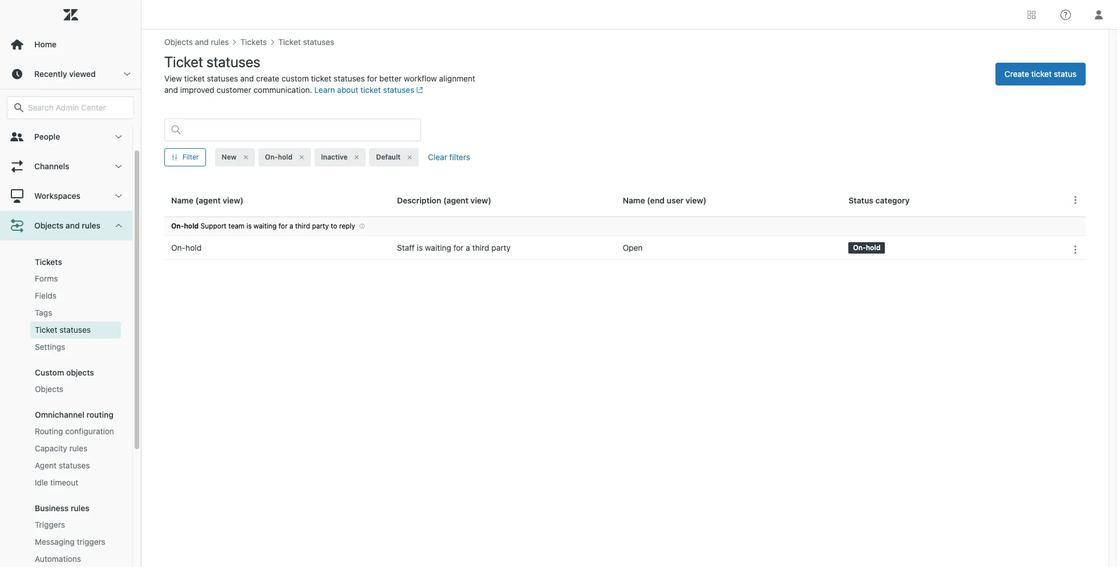 Task type: vqa. For each thing, say whether or not it's contained in the screenshot.
Agent tools's the Agent
no



Task type: describe. For each thing, give the bounding box(es) containing it.
capacity rules link
[[30, 440, 121, 458]]

viewed
[[69, 69, 96, 79]]

capacity
[[35, 444, 67, 454]]

tree item inside tree
[[0, 211, 132, 568]]

recently viewed button
[[0, 59, 141, 89]]

agent statuses link
[[30, 458, 121, 475]]

automations element
[[35, 554, 81, 565]]

tags link
[[30, 305, 121, 322]]

forms element
[[35, 273, 58, 285]]

capacity rules element
[[35, 443, 87, 455]]

triggers element
[[35, 520, 65, 531]]

objects and rules
[[34, 221, 100, 230]]

forms link
[[30, 270, 121, 288]]

tree inside the "primary" element
[[0, 122, 141, 568]]

routing configuration element
[[35, 426, 114, 438]]

fields element
[[35, 290, 57, 302]]

objects for objects and rules
[[34, 221, 63, 230]]

forms
[[35, 274, 58, 284]]

routing
[[86, 410, 113, 420]]

ticket statuses element
[[35, 325, 91, 336]]

omnichannel routing
[[35, 410, 113, 420]]

triggers link
[[30, 517, 121, 534]]

fields
[[35, 291, 57, 301]]

agent statuses
[[35, 461, 90, 471]]

business rules
[[35, 504, 89, 513]]

settings link
[[30, 339, 121, 356]]

messaging triggers
[[35, 537, 105, 547]]

custom objects element
[[35, 368, 94, 378]]

omnichannel routing element
[[35, 410, 113, 420]]

automations
[[35, 555, 81, 564]]

people button
[[0, 122, 132, 152]]

primary element
[[0, 0, 141, 568]]

tags
[[35, 308, 52, 318]]

triggers
[[77, 537, 105, 547]]

settings element
[[35, 342, 65, 353]]

configuration
[[65, 427, 114, 436]]

statuses for agent statuses
[[59, 461, 90, 471]]

zendesk products image
[[1027, 11, 1035, 19]]

agent statuses element
[[35, 460, 90, 472]]

idle timeout link
[[30, 475, 121, 492]]

people
[[34, 132, 60, 141]]

none search field inside the "primary" element
[[1, 96, 140, 119]]

idle timeout
[[35, 478, 78, 488]]

routing configuration link
[[30, 423, 121, 440]]

omnichannel
[[35, 410, 84, 420]]

statuses for ticket statuses
[[59, 325, 91, 335]]

channels button
[[0, 152, 132, 181]]

user menu image
[[1091, 7, 1106, 22]]



Task type: locate. For each thing, give the bounding box(es) containing it.
routing configuration
[[35, 427, 114, 436]]

objects
[[34, 221, 63, 230], [35, 385, 63, 394]]

channels
[[34, 161, 69, 171]]

tree item containing objects and rules
[[0, 211, 132, 568]]

0 vertical spatial objects
[[34, 221, 63, 230]]

timeout
[[50, 478, 78, 488]]

triggers
[[35, 520, 65, 530]]

1 vertical spatial statuses
[[59, 461, 90, 471]]

business rules element
[[35, 504, 89, 513]]

automations link
[[30, 551, 121, 568]]

idle timeout element
[[35, 477, 78, 489]]

tickets
[[35, 257, 62, 267]]

objects link
[[30, 381, 121, 398]]

objects and rules button
[[0, 211, 132, 241]]

help image
[[1061, 9, 1071, 20]]

objects and rules group
[[0, 241, 132, 568]]

0 vertical spatial statuses
[[59, 325, 91, 335]]

and
[[66, 221, 80, 230]]

agent
[[35, 461, 57, 471]]

recently
[[34, 69, 67, 79]]

ticket
[[35, 325, 57, 335]]

statuses down capacity rules link
[[59, 461, 90, 471]]

1 vertical spatial objects
[[35, 385, 63, 394]]

objects down custom
[[35, 385, 63, 394]]

home
[[34, 39, 57, 49]]

Search Admin Center field
[[28, 103, 127, 113]]

2 vertical spatial rules
[[71, 504, 89, 513]]

messaging triggers link
[[30, 534, 121, 551]]

rules for capacity rules
[[69, 444, 87, 454]]

rules inside dropdown button
[[82, 221, 100, 230]]

0 vertical spatial rules
[[82, 221, 100, 230]]

objects
[[66, 368, 94, 378]]

routing
[[35, 427, 63, 436]]

idle
[[35, 478, 48, 488]]

objects left the 'and'
[[34, 221, 63, 230]]

objects for objects
[[35, 385, 63, 394]]

messaging triggers element
[[35, 537, 105, 548]]

custom
[[35, 368, 64, 378]]

rules down routing configuration link
[[69, 444, 87, 454]]

tree item
[[0, 211, 132, 568]]

ticket statuses
[[35, 325, 91, 335]]

custom objects
[[35, 368, 94, 378]]

tickets element
[[35, 257, 62, 267]]

objects inside dropdown button
[[34, 221, 63, 230]]

rules
[[82, 221, 100, 230], [69, 444, 87, 454], [71, 504, 89, 513]]

statuses down tags link
[[59, 325, 91, 335]]

tree containing people
[[0, 122, 141, 568]]

business
[[35, 504, 69, 513]]

recently viewed
[[34, 69, 96, 79]]

rules for business rules
[[71, 504, 89, 513]]

1 vertical spatial rules
[[69, 444, 87, 454]]

tree
[[0, 122, 141, 568]]

rules right the 'and'
[[82, 221, 100, 230]]

statuses
[[59, 325, 91, 335], [59, 461, 90, 471]]

objects element
[[35, 384, 63, 395]]

objects inside "group"
[[35, 385, 63, 394]]

messaging
[[35, 537, 75, 547]]

tags element
[[35, 307, 52, 319]]

ticket statuses link
[[30, 322, 121, 339]]

None search field
[[1, 96, 140, 119]]

workspaces
[[34, 191, 80, 201]]

settings
[[35, 342, 65, 352]]

home button
[[0, 30, 141, 59]]

capacity rules
[[35, 444, 87, 454]]

workspaces button
[[0, 181, 132, 211]]

rules up triggers link
[[71, 504, 89, 513]]

fields link
[[30, 288, 121, 305]]



